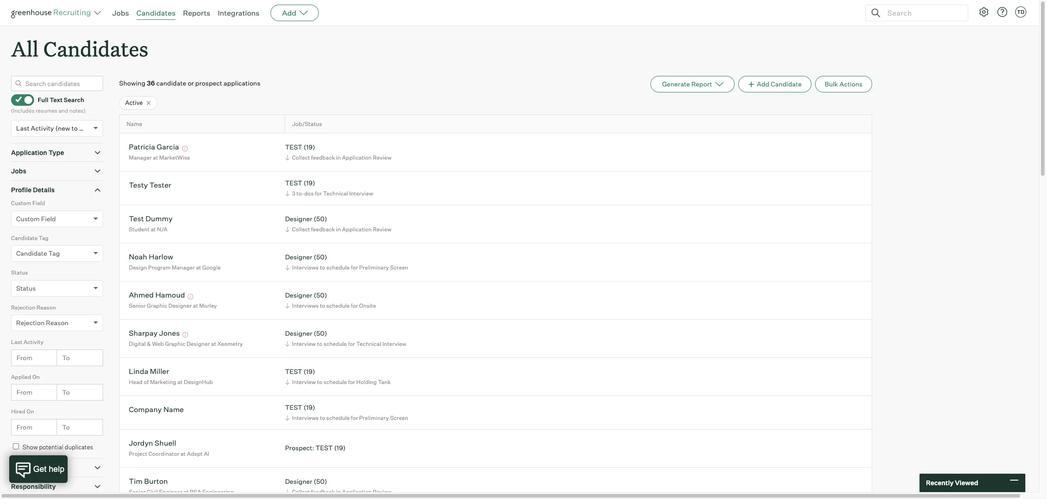 Task type: describe. For each thing, give the bounding box(es) containing it.
to for applied on
[[62, 389, 70, 396]]

schedule for designer (50) interviews to schedule for onsite
[[327, 302, 350, 309]]

of
[[144, 379, 149, 386]]

0 vertical spatial jobs
[[112, 8, 129, 17]]

old)
[[79, 124, 91, 132]]

active
[[125, 99, 143, 106]]

collect for designer (50)
[[292, 226, 310, 233]]

burton
[[144, 477, 168, 486]]

for for designer (50) interviews to schedule for preliminary screen
[[351, 264, 358, 271]]

type
[[49, 149, 64, 156]]

jordyn shuell link
[[129, 439, 176, 450]]

and
[[59, 107, 68, 114]]

tim burton senior civil engineer at rsa engineering
[[129, 477, 234, 496]]

1 vertical spatial tag
[[48, 250, 60, 257]]

0 vertical spatial candidates
[[137, 8, 176, 17]]

0 vertical spatial rejection
[[11, 304, 35, 311]]

senior graphic designer at morley
[[129, 302, 217, 309]]

1 vertical spatial graphic
[[165, 341, 185, 348]]

add candidate
[[757, 80, 802, 88]]

details
[[33, 186, 55, 194]]

generate report
[[663, 80, 713, 88]]

digital & web graphic designer at xeometry
[[129, 341, 243, 348]]

ahmed hamoud link
[[129, 291, 185, 301]]

Search text field
[[886, 6, 960, 20]]

0 vertical spatial field
[[32, 200, 45, 207]]

recently viewed
[[927, 479, 979, 487]]

interviews for test (19) interviews to schedule for preliminary screen
[[292, 415, 319, 422]]

holding
[[357, 379, 377, 386]]

to for designer (50) interview to schedule for technical interview
[[317, 341, 323, 348]]

google
[[202, 264, 221, 271]]

linda miller link
[[129, 367, 169, 378]]

1 vertical spatial custom field
[[16, 215, 56, 223]]

testy
[[129, 181, 148, 190]]

manager at marketwise
[[129, 154, 190, 161]]

company name
[[129, 405, 184, 415]]

ahmed
[[129, 291, 154, 300]]

3 collect from the top
[[292, 489, 310, 496]]

3 review from the top
[[373, 489, 392, 496]]

engineer
[[159, 489, 182, 496]]

at inside linda miller head of marketing at designhub
[[178, 379, 183, 386]]

all candidates
[[11, 35, 148, 62]]

from for hired
[[17, 423, 32, 431]]

test dummy student at n/a
[[129, 214, 173, 233]]

patricia garcia has been in application review for more than 5 days image
[[181, 146, 189, 152]]

designer (50) interviews to schedule for onsite
[[285, 292, 376, 309]]

(19) for test (19) interview to schedule for holding tank
[[304, 368, 315, 376]]

1 vertical spatial rejection
[[16, 319, 45, 327]]

1 senior from the top
[[129, 302, 146, 309]]

for for test (19) interviews to schedule for preliminary screen
[[351, 415, 358, 422]]

duplicates
[[65, 444, 93, 451]]

at down patricia garcia link
[[153, 154, 158, 161]]

schedule for designer (50) interview to schedule for technical interview
[[324, 341, 347, 348]]

schedule for test (19) interviews to schedule for preliminary screen
[[327, 415, 350, 422]]

showing
[[119, 79, 145, 87]]

on for applied on
[[32, 374, 40, 381]]

integrations
[[218, 8, 260, 17]]

(50) for collect feedback in application review
[[314, 215, 327, 223]]

recently
[[927, 479, 954, 487]]

civil
[[147, 489, 158, 496]]

adept
[[187, 451, 203, 458]]

prospect:
[[285, 444, 314, 452]]

(19) for test (19) interviews to schedule for preliminary screen
[[304, 404, 315, 412]]

at left xeometry
[[211, 341, 216, 348]]

1 vertical spatial status
[[16, 284, 36, 292]]

showing 36 candidate or prospect applications
[[119, 79, 261, 87]]

ahmed hamoud has been in onsite for more than 21 days image
[[187, 294, 195, 300]]

patricia garcia
[[129, 142, 179, 152]]

bulk actions
[[825, 80, 863, 88]]

greenhouse recruiting image
[[11, 7, 94, 18]]

0 vertical spatial tag
[[39, 235, 49, 242]]

design
[[129, 264, 147, 271]]

applied
[[11, 374, 31, 381]]

(19) for test (19) collect feedback in application review
[[304, 143, 315, 151]]

1 vertical spatial field
[[41, 215, 56, 223]]

bulk
[[825, 80, 839, 88]]

marketing
[[150, 379, 176, 386]]

coordinator
[[149, 451, 180, 458]]

test for test (19) collect feedback in application review
[[285, 143, 302, 151]]

2 vertical spatial candidate
[[16, 250, 47, 257]]

from for applied
[[17, 389, 32, 396]]

2 designer (50) collect feedback in application review from the top
[[285, 478, 392, 496]]

designhub
[[184, 379, 213, 386]]

generate
[[663, 80, 691, 88]]

feedback for designer (50)
[[311, 226, 335, 233]]

0 horizontal spatial jobs
[[11, 167, 26, 175]]

application inside 'test (19) collect feedback in application review'
[[342, 154, 372, 161]]

3 to-dos for technical interview link
[[284, 189, 376, 198]]

0 vertical spatial candidate tag
[[11, 235, 49, 242]]

jones
[[159, 329, 180, 338]]

miller
[[150, 367, 169, 376]]

n/a
[[157, 226, 168, 233]]

notes)
[[69, 107, 86, 114]]

add button
[[271, 5, 319, 21]]

add for add
[[282, 8, 297, 17]]

test for test (19) interview to schedule for holding tank
[[285, 368, 302, 376]]

test
[[129, 214, 144, 223]]

interviews to schedule for preliminary screen link for (19)
[[284, 414, 411, 423]]

interviews to schedule for onsite link
[[284, 302, 379, 310]]

or
[[188, 79, 194, 87]]

technical for (50)
[[357, 341, 381, 348]]

collect feedback in application review link for dummy
[[284, 225, 394, 234]]

test (19) interviews to schedule for preliminary screen
[[285, 404, 409, 422]]

Search candidates field
[[11, 76, 103, 91]]

rejection reason element
[[11, 303, 103, 338]]

1 vertical spatial candidate
[[11, 235, 38, 242]]

noah
[[129, 252, 147, 262]]

reports
[[183, 8, 211, 17]]

at inside jordyn shuell project coordinator at adept ai
[[181, 451, 186, 458]]

interview inside the test (19) 3 to-dos for technical interview
[[349, 190, 373, 197]]

0 vertical spatial manager
[[129, 154, 152, 161]]

sharpay jones link
[[129, 329, 180, 339]]

test for test (19) 3 to-dos for technical interview
[[285, 179, 302, 187]]

program
[[148, 264, 171, 271]]

technical for (19)
[[323, 190, 348, 197]]

last activity (new to old)
[[16, 124, 91, 132]]

to for last activity
[[62, 354, 70, 362]]

prospect
[[195, 79, 222, 87]]

full text search (includes resumes and notes)
[[11, 96, 86, 114]]

company
[[129, 405, 162, 415]]

(new
[[55, 124, 70, 132]]

interviews to schedule for preliminary screen link for (50)
[[284, 263, 411, 272]]

designer (50) interviews to schedule for preliminary screen
[[285, 253, 409, 271]]

0 horizontal spatial name
[[127, 121, 142, 127]]

last activity (new to old) option
[[16, 124, 91, 132]]

hired
[[11, 408, 25, 415]]

3 feedback from the top
[[311, 489, 335, 496]]

interviews for designer (50) interviews to schedule for onsite
[[292, 302, 319, 309]]

activity for last activity (new to old)
[[31, 124, 54, 132]]

configure image
[[979, 6, 990, 17]]

shuell
[[155, 439, 176, 448]]

1 vertical spatial reason
[[46, 319, 68, 327]]

1 vertical spatial candidates
[[43, 35, 148, 62]]

to for designer (50) interviews to schedule for preliminary screen
[[320, 264, 325, 271]]

interview to schedule for technical interview link
[[284, 340, 409, 348]]

rsa
[[190, 489, 201, 496]]



Task type: vqa. For each thing, say whether or not it's contained in the screenshot.
2nd View All from the bottom of the page
no



Task type: locate. For each thing, give the bounding box(es) containing it.
for up designer (50) interviews to schedule for onsite
[[351, 264, 358, 271]]

reports link
[[183, 8, 211, 17]]

to inside test (19) interviews to schedule for preliminary screen
[[320, 415, 325, 422]]

3 interviews from the top
[[292, 415, 319, 422]]

review inside 'test (19) collect feedback in application review'
[[373, 154, 392, 161]]

last up applied at the bottom left of page
[[11, 339, 22, 346]]

at inside noah harlow design program manager at google
[[196, 264, 201, 271]]

to inside designer (50) interviews to schedule for onsite
[[320, 302, 325, 309]]

test dummy link
[[129, 214, 173, 225]]

(50) for interviews to schedule for preliminary screen
[[314, 253, 327, 261]]

1 horizontal spatial add
[[757, 80, 770, 88]]

activity down resumes
[[31, 124, 54, 132]]

testy tester
[[129, 181, 172, 190]]

1 vertical spatial name
[[164, 405, 184, 415]]

2 collect from the top
[[292, 226, 310, 233]]

2 vertical spatial review
[[373, 489, 392, 496]]

candidates
[[137, 8, 176, 17], [43, 35, 148, 62]]

1 vertical spatial interviews
[[292, 302, 319, 309]]

to left the old)
[[72, 124, 78, 132]]

0 vertical spatial status
[[11, 269, 28, 276]]

collect down to-
[[292, 226, 310, 233]]

1 vertical spatial manager
[[172, 264, 195, 271]]

2 in from the top
[[336, 226, 341, 233]]

1 vertical spatial custom
[[16, 215, 40, 223]]

3 from from the top
[[17, 423, 32, 431]]

candidate reports are now available! apply filters and select "view in app" element
[[651, 76, 735, 93]]

jobs link
[[112, 8, 129, 17]]

candidates right jobs link
[[137, 8, 176, 17]]

1 vertical spatial from
[[17, 389, 32, 396]]

0 vertical spatial designer (50) collect feedback in application review
[[285, 215, 392, 233]]

for down holding
[[351, 415, 358, 422]]

technical inside designer (50) interview to schedule for technical interview
[[357, 341, 381, 348]]

1 (50) from the top
[[314, 215, 327, 223]]

interviews inside test (19) interviews to schedule for preliminary screen
[[292, 415, 319, 422]]

checkmark image
[[15, 96, 22, 103]]

student
[[129, 226, 150, 233]]

schedule up test (19) interview to schedule for holding tank
[[324, 341, 347, 348]]

custom
[[11, 200, 31, 207], [16, 215, 40, 223]]

1 from from the top
[[17, 354, 32, 362]]

designer inside designer (50) interview to schedule for technical interview
[[285, 330, 313, 338]]

(50) for interviews to schedule for onsite
[[314, 292, 327, 299]]

2 vertical spatial collect
[[292, 489, 310, 496]]

interviews to schedule for preliminary screen link up designer (50) interviews to schedule for onsite
[[284, 263, 411, 272]]

at
[[153, 154, 158, 161], [151, 226, 156, 233], [196, 264, 201, 271], [193, 302, 198, 309], [211, 341, 216, 348], [178, 379, 183, 386], [181, 451, 186, 458], [184, 489, 189, 496]]

last for last activity (new to old)
[[16, 124, 29, 132]]

test inside test (19) interview to schedule for holding tank
[[285, 368, 302, 376]]

engineering
[[203, 489, 234, 496]]

resumes
[[36, 107, 57, 114]]

jordyn
[[129, 439, 153, 448]]

potential
[[39, 444, 63, 451]]

test inside the test (19) 3 to-dos for technical interview
[[285, 179, 302, 187]]

for inside designer (50) interviews to schedule for preliminary screen
[[351, 264, 358, 271]]

applications
[[224, 79, 261, 87]]

feedback for test (19)
[[311, 154, 335, 161]]

technical right dos
[[323, 190, 348, 197]]

tester
[[150, 181, 172, 190]]

td button
[[1016, 6, 1027, 17]]

1 vertical spatial on
[[27, 408, 34, 415]]

(19) up dos
[[304, 179, 315, 187]]

0 vertical spatial add
[[282, 8, 297, 17]]

2 vertical spatial feedback
[[311, 489, 335, 496]]

1 vertical spatial screen
[[390, 415, 409, 422]]

1 horizontal spatial name
[[164, 405, 184, 415]]

interviews inside designer (50) interviews to schedule for onsite
[[292, 302, 319, 309]]

add for add candidate
[[757, 80, 770, 88]]

at inside 'test dummy student at n/a'
[[151, 226, 156, 233]]

graphic
[[147, 302, 167, 309], [165, 341, 185, 348]]

tim burton link
[[129, 477, 168, 488]]

(50) inside designer (50) interviews to schedule for preliminary screen
[[314, 253, 327, 261]]

collect for test (19)
[[292, 154, 310, 161]]

viewed
[[956, 479, 979, 487]]

(19) up interview to schedule for holding tank link
[[304, 368, 315, 376]]

(50) inside designer (50) interviews to schedule for onsite
[[314, 292, 327, 299]]

0 vertical spatial custom field
[[11, 200, 45, 207]]

0 vertical spatial reason
[[37, 304, 56, 311]]

preliminary down holding
[[359, 415, 389, 422]]

2 vertical spatial from
[[17, 423, 32, 431]]

1 vertical spatial to
[[62, 389, 70, 396]]

senior
[[129, 302, 146, 309], [129, 489, 146, 496]]

(19) for test (19) 3 to-dos for technical interview
[[304, 179, 315, 187]]

1 interviews from the top
[[292, 264, 319, 271]]

text
[[50, 96, 63, 104]]

from down hired on
[[17, 423, 32, 431]]

feedback down 3 to-dos for technical interview link
[[311, 226, 335, 233]]

test right "prospect:" on the left
[[316, 444, 333, 452]]

interviews inside designer (50) interviews to schedule for preliminary screen
[[292, 264, 319, 271]]

status up the rejection reason element
[[16, 284, 36, 292]]

(19) inside test (19) interviews to schedule for preliminary screen
[[304, 404, 315, 412]]

garcia
[[157, 142, 179, 152]]

td button
[[1014, 5, 1029, 19]]

add candidate link
[[739, 76, 812, 93]]

screen inside designer (50) interviews to schedule for preliminary screen
[[390, 264, 409, 271]]

candidate
[[771, 80, 802, 88], [11, 235, 38, 242], [16, 250, 47, 257]]

senior down ahmed
[[129, 302, 146, 309]]

custom down profile
[[11, 200, 31, 207]]

manager
[[129, 154, 152, 161], [172, 264, 195, 271]]

2 review from the top
[[373, 226, 392, 233]]

hamoud
[[155, 291, 185, 300]]

1 vertical spatial interviews to schedule for preliminary screen link
[[284, 414, 411, 423]]

custom down profile details
[[16, 215, 40, 223]]

for left onsite
[[351, 302, 358, 309]]

candidate tag
[[11, 235, 49, 242], [16, 250, 60, 257]]

manager right program
[[172, 264, 195, 271]]

full
[[38, 96, 48, 104]]

(50) for interview to schedule for technical interview
[[314, 330, 327, 338]]

preliminary for (50)
[[359, 264, 389, 271]]

ahmed hamoud
[[129, 291, 185, 300]]

candidate down custom field element at the left of the page
[[11, 235, 38, 242]]

for for test (19) interview to schedule for holding tank
[[348, 379, 355, 386]]

1 to from the top
[[62, 354, 70, 362]]

0 horizontal spatial manager
[[129, 154, 152, 161]]

jobs up profile
[[11, 167, 26, 175]]

0 vertical spatial review
[[373, 154, 392, 161]]

preliminary inside designer (50) interviews to schedule for preliminary screen
[[359, 264, 389, 271]]

tank
[[378, 379, 391, 386]]

designer (50) collect feedback in application review down 3 to-dos for technical interview link
[[285, 215, 392, 233]]

0 vertical spatial collect
[[292, 154, 310, 161]]

5 (50) from the top
[[314, 478, 327, 486]]

prospect: test (19)
[[285, 444, 346, 452]]

senior inside tim burton senior civil engineer at rsa engineering
[[129, 489, 146, 496]]

collect feedback in application review link for burton
[[284, 488, 394, 497]]

at left rsa
[[184, 489, 189, 496]]

schedule
[[327, 264, 350, 271], [327, 302, 350, 309], [324, 341, 347, 348], [324, 379, 347, 386], [327, 415, 350, 422]]

(50) inside designer (50) interview to schedule for technical interview
[[314, 330, 327, 338]]

designer (50) collect feedback in application review down "prospect: test (19)"
[[285, 478, 392, 496]]

0 vertical spatial from
[[17, 354, 32, 362]]

1 vertical spatial candidate tag
[[16, 250, 60, 257]]

reason
[[37, 304, 56, 311], [46, 319, 68, 327]]

show
[[23, 444, 38, 451]]

0 vertical spatial graphic
[[147, 302, 167, 309]]

schedule left onsite
[[327, 302, 350, 309]]

candidate left bulk
[[771, 80, 802, 88]]

0 vertical spatial on
[[32, 374, 40, 381]]

0 vertical spatial last
[[16, 124, 29, 132]]

screen inside test (19) interviews to schedule for preliminary screen
[[390, 415, 409, 422]]

1 vertical spatial last
[[11, 339, 22, 346]]

name down active
[[127, 121, 142, 127]]

interview inside test (19) interview to schedule for holding tank
[[292, 379, 316, 386]]

for
[[315, 190, 322, 197], [351, 264, 358, 271], [351, 302, 358, 309], [348, 341, 355, 348], [348, 379, 355, 386], [351, 415, 358, 422]]

0 vertical spatial preliminary
[[359, 264, 389, 271]]

2 feedback from the top
[[311, 226, 335, 233]]

schedule inside test (19) interview to schedule for holding tank
[[324, 379, 347, 386]]

(19) inside test (19) interview to schedule for holding tank
[[304, 368, 315, 376]]

sharpay jones has been in technical interview for more than 14 days image
[[182, 333, 190, 338]]

2 vertical spatial interviews
[[292, 415, 319, 422]]

for right dos
[[315, 190, 322, 197]]

for inside test (19) interviews to schedule for preliminary screen
[[351, 415, 358, 422]]

1 vertical spatial technical
[[357, 341, 381, 348]]

onsite
[[359, 302, 376, 309]]

test for test (19) interviews to schedule for preliminary screen
[[285, 404, 302, 412]]

(50) down 3 to-dos for technical interview link
[[314, 215, 327, 223]]

(19) down job/status on the left top of the page
[[304, 143, 315, 151]]

jobs left candidates "link"
[[112, 8, 129, 17]]

preliminary up onsite
[[359, 264, 389, 271]]

status down candidate tag element
[[11, 269, 28, 276]]

for left holding
[[348, 379, 355, 386]]

schedule left holding
[[324, 379, 347, 386]]

0 vertical spatial name
[[127, 121, 142, 127]]

4 (50) from the top
[[314, 330, 327, 338]]

collect down job/status on the left top of the page
[[292, 154, 310, 161]]

generate report button
[[651, 76, 735, 93]]

for for designer (50) interview to schedule for technical interview
[[348, 341, 355, 348]]

designer inside designer (50) interviews to schedule for onsite
[[285, 292, 313, 299]]

name right company
[[164, 405, 184, 415]]

jobs
[[112, 8, 129, 17], [11, 167, 26, 175]]

review for test (19)
[[373, 154, 392, 161]]

for up test (19) interview to schedule for holding tank
[[348, 341, 355, 348]]

tag down custom field element at the left of the page
[[39, 235, 49, 242]]

to inside designer (50) interviews to schedule for preliminary screen
[[320, 264, 325, 271]]

(19) down interview to schedule for holding tank link
[[304, 404, 315, 412]]

interview
[[349, 190, 373, 197], [292, 341, 316, 348], [383, 341, 407, 348], [292, 379, 316, 386]]

(50) up designer (50) interviews to schedule for onsite
[[314, 253, 327, 261]]

screen for (50)
[[390, 264, 409, 271]]

to up designer (50) interview to schedule for technical interview on the bottom of the page
[[320, 302, 325, 309]]

0 vertical spatial activity
[[31, 124, 54, 132]]

Show potential duplicates checkbox
[[13, 444, 19, 450]]

to up test (19) interview to schedule for holding tank
[[317, 341, 323, 348]]

at inside tim burton senior civil engineer at rsa engineering
[[184, 489, 189, 496]]

test inside 'test (19) collect feedback in application review'
[[285, 143, 302, 151]]

1 horizontal spatial technical
[[357, 341, 381, 348]]

test up "prospect:" on the left
[[285, 404, 302, 412]]

for inside test (19) interview to schedule for holding tank
[[348, 379, 355, 386]]

1 vertical spatial feedback
[[311, 226, 335, 233]]

test (19) collect feedback in application review
[[285, 143, 392, 161]]

2 to from the top
[[62, 389, 70, 396]]

schedule inside test (19) interviews to schedule for preliminary screen
[[327, 415, 350, 422]]

activity for last activity
[[24, 339, 43, 346]]

for inside the test (19) 3 to-dos for technical interview
[[315, 190, 322, 197]]

jordyn shuell project coordinator at adept ai
[[129, 439, 209, 458]]

to up designer (50) interviews to schedule for onsite
[[320, 264, 325, 271]]

to inside test (19) interview to schedule for holding tank
[[317, 379, 323, 386]]

test inside test (19) interviews to schedule for preliminary screen
[[285, 404, 302, 412]]

candidate
[[156, 79, 186, 87]]

0 vertical spatial screen
[[390, 264, 409, 271]]

schedule up designer (50) interviews to schedule for onsite
[[327, 264, 350, 271]]

0 vertical spatial in
[[336, 154, 341, 161]]

schedule down interview to schedule for holding tank link
[[327, 415, 350, 422]]

on for hired on
[[27, 408, 34, 415]]

rejection reason up last activity
[[16, 319, 68, 327]]

interviews to schedule for preliminary screen link down interview to schedule for holding tank link
[[284, 414, 411, 423]]

1 vertical spatial add
[[757, 80, 770, 88]]

1 collect feedback in application review link from the top
[[284, 153, 394, 162]]

on right 'hired'
[[27, 408, 34, 415]]

to for designer (50) interviews to schedule for onsite
[[320, 302, 325, 309]]

at left n/a
[[151, 226, 156, 233]]

1 preliminary from the top
[[359, 264, 389, 271]]

1 vertical spatial preliminary
[[359, 415, 389, 422]]

to for test (19) interviews to schedule for preliminary screen
[[320, 415, 325, 422]]

project
[[129, 451, 147, 458]]

to up test (19) interviews to schedule for preliminary screen
[[317, 379, 323, 386]]

to up "prospect: test (19)"
[[320, 415, 325, 422]]

2 interviews from the top
[[292, 302, 319, 309]]

1 vertical spatial in
[[336, 226, 341, 233]]

on right applied at the bottom left of page
[[32, 374, 40, 381]]

at left the "adept"
[[181, 451, 186, 458]]

0 horizontal spatial technical
[[323, 190, 348, 197]]

patricia garcia link
[[129, 142, 179, 153]]

for inside designer (50) interview to schedule for technical interview
[[348, 341, 355, 348]]

manager inside noah harlow design program manager at google
[[172, 264, 195, 271]]

3 (50) from the top
[[314, 292, 327, 299]]

0 vertical spatial interviews to schedule for preliminary screen link
[[284, 263, 411, 272]]

0 vertical spatial to
[[62, 354, 70, 362]]

profile details
[[11, 186, 55, 194]]

schedule inside designer (50) interviews to schedule for preliminary screen
[[327, 264, 350, 271]]

schedule inside designer (50) interview to schedule for technical interview
[[324, 341, 347, 348]]

0 horizontal spatial add
[[282, 8, 297, 17]]

activity down the rejection reason element
[[24, 339, 43, 346]]

candidate tag element
[[11, 234, 103, 268]]

1 vertical spatial collect
[[292, 226, 310, 233]]

add
[[282, 8, 297, 17], [757, 80, 770, 88]]

candidates down jobs link
[[43, 35, 148, 62]]

1 vertical spatial senior
[[129, 489, 146, 496]]

integrations link
[[218, 8, 260, 17]]

custom field element
[[11, 199, 103, 234]]

at left google on the left of the page
[[196, 264, 201, 271]]

2 vertical spatial to
[[62, 423, 70, 431]]

0 vertical spatial rejection reason
[[11, 304, 56, 311]]

candidate tag down custom field element at the left of the page
[[11, 235, 49, 242]]

test (19) 3 to-dos for technical interview
[[285, 179, 373, 197]]

0 vertical spatial candidate
[[771, 80, 802, 88]]

feedback inside 'test (19) collect feedback in application review'
[[311, 154, 335, 161]]

schedule inside designer (50) interviews to schedule for onsite
[[327, 302, 350, 309]]

collect down "prospect:" on the left
[[292, 489, 310, 496]]

in for test (19)
[[336, 154, 341, 161]]

interviews to schedule for preliminary screen link
[[284, 263, 411, 272], [284, 414, 411, 423]]

ai
[[204, 451, 209, 458]]

2 senior from the top
[[129, 489, 146, 496]]

collect inside 'test (19) collect feedback in application review'
[[292, 154, 310, 161]]

for for designer (50) interviews to schedule for onsite
[[351, 302, 358, 309]]

technical inside the test (19) 3 to-dos for technical interview
[[323, 190, 348, 197]]

designer
[[285, 215, 313, 223], [285, 253, 313, 261], [285, 292, 313, 299], [169, 302, 192, 309], [285, 330, 313, 338], [187, 341, 210, 348], [285, 478, 313, 486]]

feedback down "prospect: test (19)"
[[311, 489, 335, 496]]

to for test (19) interview to schedule for holding tank
[[317, 379, 323, 386]]

3 in from the top
[[336, 489, 341, 496]]

1 collect from the top
[[292, 154, 310, 161]]

1 vertical spatial jobs
[[11, 167, 26, 175]]

(50) up interviews to schedule for onsite link
[[314, 292, 327, 299]]

feedback up the test (19) 3 to-dos for technical interview
[[311, 154, 335, 161]]

dummy
[[146, 214, 173, 223]]

(50) down "prospect: test (19)"
[[314, 478, 327, 486]]

2 collect feedback in application review link from the top
[[284, 225, 394, 234]]

1 vertical spatial activity
[[24, 339, 43, 346]]

test (19) interview to schedule for holding tank
[[285, 368, 391, 386]]

1 designer (50) collect feedback in application review from the top
[[285, 215, 392, 233]]

1 screen from the top
[[390, 264, 409, 271]]

1 review from the top
[[373, 154, 392, 161]]

harlow
[[149, 252, 173, 262]]

from for last
[[17, 354, 32, 362]]

from down last activity
[[17, 354, 32, 362]]

name inside "link"
[[164, 405, 184, 415]]

test down job/status on the left top of the page
[[285, 143, 302, 151]]

3
[[292, 190, 296, 197]]

(50) up interview to schedule for technical interview link on the bottom of page
[[314, 330, 327, 338]]

preliminary for (19)
[[359, 415, 389, 422]]

graphic down ahmed hamoud link
[[147, 302, 167, 309]]

1 interviews to schedule for preliminary screen link from the top
[[284, 263, 411, 272]]

last for last activity
[[11, 339, 22, 346]]

senior down tim
[[129, 489, 146, 496]]

for for test (19) 3 to-dos for technical interview
[[315, 190, 322, 197]]

2 preliminary from the top
[[359, 415, 389, 422]]

0 vertical spatial custom
[[11, 200, 31, 207]]

last
[[16, 124, 29, 132], [11, 339, 22, 346]]

2 (50) from the top
[[314, 253, 327, 261]]

test up interview to schedule for holding tank link
[[285, 368, 302, 376]]

2 from from the top
[[17, 389, 32, 396]]

head
[[129, 379, 143, 386]]

1 vertical spatial rejection reason
[[16, 319, 68, 327]]

2 vertical spatial in
[[336, 489, 341, 496]]

2 vertical spatial collect feedback in application review link
[[284, 488, 394, 497]]

0 vertical spatial technical
[[323, 190, 348, 197]]

technical down onsite
[[357, 341, 381, 348]]

1 vertical spatial review
[[373, 226, 392, 233]]

interviews
[[292, 264, 319, 271], [292, 302, 319, 309], [292, 415, 319, 422]]

2 screen from the top
[[390, 415, 409, 422]]

manager down the patricia
[[129, 154, 152, 161]]

0 vertical spatial collect feedback in application review link
[[284, 153, 394, 162]]

1 horizontal spatial manager
[[172, 264, 195, 271]]

add inside popup button
[[282, 8, 297, 17]]

preliminary inside test (19) interviews to schedule for preliminary screen
[[359, 415, 389, 422]]

3 to from the top
[[62, 423, 70, 431]]

in inside 'test (19) collect feedback in application review'
[[336, 154, 341, 161]]

actions
[[840, 80, 863, 88]]

(19) inside 'test (19) collect feedback in application review'
[[304, 143, 315, 151]]

rejection reason down status element
[[11, 304, 56, 311]]

noah harlow design program manager at google
[[129, 252, 221, 271]]

td
[[1018, 9, 1025, 15]]

noah harlow link
[[129, 252, 173, 263]]

morley
[[199, 302, 217, 309]]

0 vertical spatial interviews
[[292, 264, 319, 271]]

to for hired on
[[62, 423, 70, 431]]

last down (includes
[[16, 124, 29, 132]]

1 feedback from the top
[[311, 154, 335, 161]]

bulk actions link
[[816, 76, 873, 93]]

application type
[[11, 149, 64, 156]]

candidate tag up status element
[[16, 250, 60, 257]]

from down 'applied on'
[[17, 389, 32, 396]]

candidate up status element
[[16, 250, 47, 257]]

0 vertical spatial senior
[[129, 302, 146, 309]]

marketwise
[[159, 154, 190, 161]]

tag up status element
[[48, 250, 60, 257]]

status
[[11, 269, 28, 276], [16, 284, 36, 292]]

at down the "ahmed hamoud has been in onsite for more than 21 days" icon on the bottom left
[[193, 302, 198, 309]]

test up 3
[[285, 179, 302, 187]]

1 in from the top
[[336, 154, 341, 161]]

0 vertical spatial feedback
[[311, 154, 335, 161]]

in for designer (50)
[[336, 226, 341, 233]]

sharpay jones
[[129, 329, 180, 338]]

2 interviews to schedule for preliminary screen link from the top
[[284, 414, 411, 423]]

screen for (19)
[[390, 415, 409, 422]]

candidates link
[[137, 8, 176, 17]]

review for designer (50)
[[373, 226, 392, 233]]

1 horizontal spatial jobs
[[112, 8, 129, 17]]

linda
[[129, 367, 148, 376]]

to for last activity (new to old)
[[72, 124, 78, 132]]

interviews for designer (50) interviews to schedule for preliminary screen
[[292, 264, 319, 271]]

(19) down test (19) interviews to schedule for preliminary screen
[[334, 444, 346, 452]]

linda miller head of marketing at designhub
[[129, 367, 213, 386]]

(19) inside the test (19) 3 to-dos for technical interview
[[304, 179, 315, 187]]

digital
[[129, 341, 146, 348]]

designer inside designer (50) interviews to schedule for preliminary screen
[[285, 253, 313, 261]]

xeometry
[[218, 341, 243, 348]]

at right the marketing
[[178, 379, 183, 386]]

to inside designer (50) interview to schedule for technical interview
[[317, 341, 323, 348]]

status element
[[11, 268, 103, 303]]

graphic down jones
[[165, 341, 185, 348]]

schedule for designer (50) interviews to schedule for preliminary screen
[[327, 264, 350, 271]]

schedule for test (19) interview to schedule for holding tank
[[324, 379, 347, 386]]

1 vertical spatial collect feedback in application review link
[[284, 225, 394, 234]]

3 collect feedback in application review link from the top
[[284, 488, 394, 497]]

for inside designer (50) interviews to schedule for onsite
[[351, 302, 358, 309]]

responsibility
[[11, 483, 56, 491]]

1 vertical spatial designer (50) collect feedback in application review
[[285, 478, 392, 496]]



